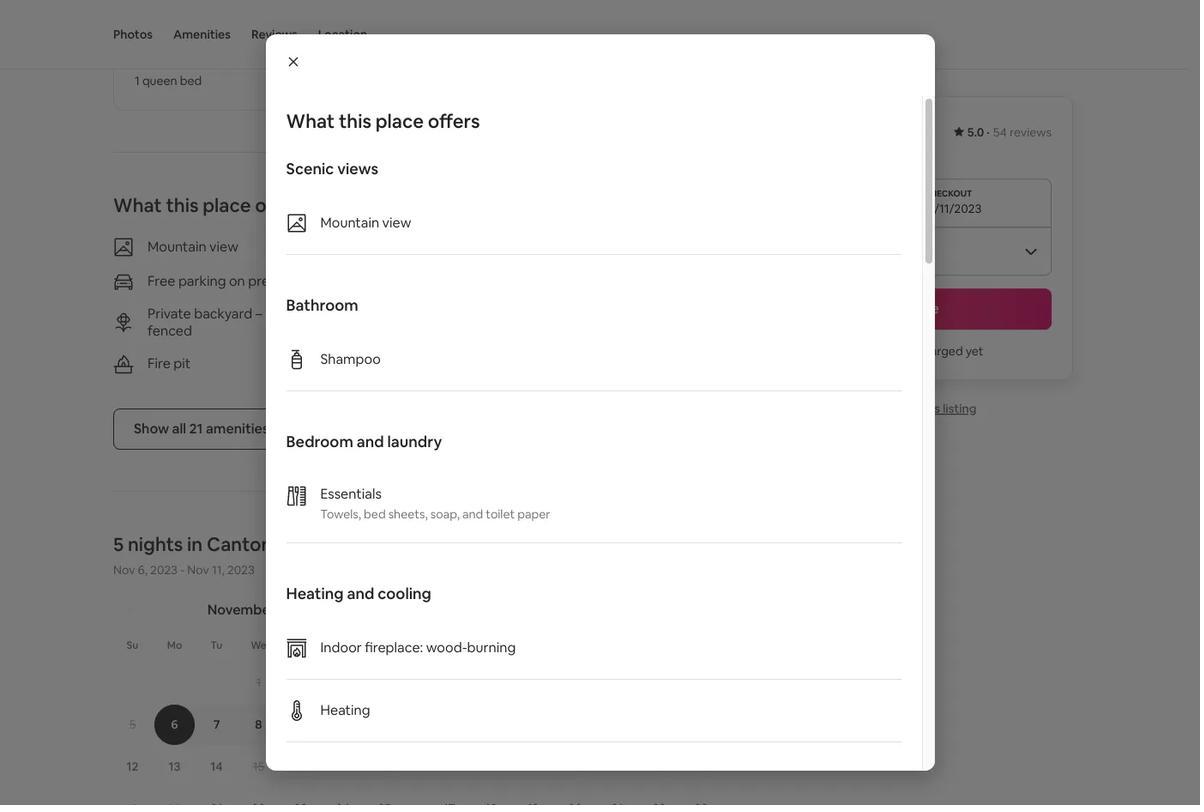 Task type: locate. For each thing, give the bounding box(es) containing it.
16 for 1st 16 button from the right
[[695, 759, 708, 774]]

1 horizontal spatial place
[[376, 109, 424, 133]]

1 1 button from the left
[[238, 662, 280, 703]]

offers inside 'dialog'
[[428, 109, 480, 133]]

10 left the 11
[[443, 759, 455, 774]]

nov left 6,
[[113, 562, 135, 577]]

su left burning at the bottom left of page
[[444, 638, 456, 652]]

mountain
[[321, 214, 379, 232], [148, 238, 206, 256]]

1 16 from the left
[[295, 759, 307, 774]]

13 button right the 11
[[554, 746, 596, 787]]

10 right 9 button
[[337, 717, 349, 732]]

0 vertical spatial this
[[339, 109, 372, 133]]

2 vertical spatial this
[[920, 401, 941, 416]]

what
[[286, 109, 335, 133], [113, 193, 162, 217]]

mountain up free
[[148, 238, 206, 256]]

bed for essentials
[[364, 506, 386, 522]]

what this place offers inside what this place offers 'dialog'
[[286, 109, 480, 133]]

2 2 button from the left
[[681, 662, 723, 703]]

5 left 6 button
[[129, 717, 136, 732]]

0 horizontal spatial bed
[[180, 73, 202, 88]]

place inside 'dialog'
[[376, 109, 424, 133]]

paper
[[518, 506, 551, 522]]

november
[[207, 601, 275, 619]]

1 horizontal spatial 5
[[129, 717, 136, 732]]

and left laundry
[[357, 432, 384, 451]]

bed right the queen
[[180, 73, 202, 88]]

1 13 from the left
[[169, 759, 181, 774]]

0 horizontal spatial view
[[209, 238, 239, 256]]

heating for heating and cooling
[[286, 584, 344, 603]]

and
[[357, 432, 384, 451], [463, 506, 483, 522], [347, 584, 374, 603]]

place
[[376, 109, 424, 133], [203, 193, 251, 217]]

reviews
[[251, 27, 298, 42]]

1 horizontal spatial 2023
[[227, 562, 255, 577]]

0 vertical spatial and
[[357, 432, 384, 451]]

laundry
[[387, 432, 442, 451]]

1 vertical spatial what
[[113, 193, 162, 217]]

1 horizontal spatial 15 button
[[639, 746, 681, 787]]

reviews
[[1010, 124, 1052, 140]]

0 horizontal spatial mountain
[[148, 238, 206, 256]]

soap,
[[431, 506, 460, 522]]

1 horizontal spatial what
[[286, 109, 335, 133]]

mo right wood-
[[485, 638, 500, 652]]

15 button
[[238, 746, 280, 787], [639, 746, 681, 787]]

towels,
[[321, 506, 361, 522]]

0 vertical spatial mountain
[[321, 214, 379, 232]]

what this place offers for views
[[286, 109, 480, 133]]

1 horizontal spatial 10
[[443, 759, 455, 774]]

nov
[[113, 562, 135, 577], [187, 562, 209, 577]]

1 horizontal spatial 2
[[698, 675, 705, 690]]

12 right the 11
[[527, 759, 539, 774]]

0 vertical spatial what this place offers
[[286, 109, 480, 133]]

what this place offers dialog
[[266, 34, 935, 805]]

bed down "essentials"
[[364, 506, 386, 522]]

13 right the 11
[[569, 759, 581, 774]]

0 vertical spatial mountain view
[[321, 214, 411, 232]]

this up views
[[339, 109, 372, 133]]

1 horizontal spatial 15
[[654, 759, 665, 774]]

1 horizontal spatial 1 button
[[639, 662, 681, 703]]

16 button
[[280, 746, 322, 787], [681, 746, 723, 787]]

and for cooling
[[347, 584, 374, 603]]

1 horizontal spatial 13
[[569, 759, 581, 774]]

toilet
[[486, 506, 515, 522]]

1 horizontal spatial nov
[[187, 562, 209, 577]]

su down 6,
[[127, 638, 139, 652]]

12 button right the 11
[[512, 746, 554, 787]]

what up free
[[113, 193, 162, 217]]

0 vertical spatial place
[[376, 109, 424, 133]]

essentials towels, bed sheets, soap, and toilet paper
[[321, 485, 551, 522]]

1 horizontal spatial 10 button
[[428, 746, 470, 787]]

7 button
[[196, 704, 238, 745]]

burning
[[467, 639, 516, 657]]

12 button
[[112, 746, 154, 787], [512, 746, 554, 787]]

0 horizontal spatial 12
[[127, 759, 139, 774]]

offers for view
[[255, 193, 307, 217]]

2023 left -
[[150, 562, 178, 577]]

location
[[318, 27, 367, 42]]

bedroom and laundry
[[286, 432, 442, 451]]

private backyard – not fully fenced
[[148, 304, 318, 340]]

what for scenic
[[286, 109, 335, 133]]

2 13 button from the left
[[554, 746, 596, 787]]

10 button down 3 button
[[322, 704, 364, 745]]

sa
[[379, 638, 391, 652]]

5 left nights
[[113, 532, 124, 556]]

-
[[180, 562, 185, 577]]

16 for second 16 button from right
[[295, 759, 307, 774]]

1 vertical spatial offers
[[255, 193, 307, 217]]

1 horizontal spatial 13 button
[[554, 746, 596, 787]]

mountain down views
[[321, 214, 379, 232]]

place up views
[[376, 109, 424, 133]]

2 15 button from the left
[[639, 746, 681, 787]]

0 horizontal spatial nov
[[113, 562, 135, 577]]

5 inside 5 button
[[129, 717, 136, 732]]

2 15 from the left
[[654, 759, 665, 774]]

nov right -
[[187, 562, 209, 577]]

nights
[[128, 532, 183, 556]]

1 horizontal spatial 2 button
[[681, 662, 723, 703]]

13 down 6
[[169, 759, 181, 774]]

0 horizontal spatial what
[[113, 193, 162, 217]]

amenities
[[206, 419, 269, 438]]

1 horizontal spatial 14 button
[[596, 746, 639, 787]]

1 button
[[238, 662, 280, 703], [639, 662, 681, 703]]

heating up th
[[286, 584, 344, 603]]

0 horizontal spatial 13 button
[[154, 746, 196, 787]]

5 inside the 5 nights in canton nov 6, 2023 - nov 11, 2023
[[113, 532, 124, 556]]

0 horizontal spatial 2
[[297, 675, 304, 690]]

mo
[[167, 638, 182, 652], [485, 638, 500, 652]]

4 button
[[364, 662, 406, 703]]

0 horizontal spatial 13
[[169, 759, 181, 774]]

0 vertical spatial bed
[[180, 73, 202, 88]]

1 vertical spatial bed
[[364, 506, 386, 522]]

10
[[337, 717, 349, 732], [443, 759, 455, 774]]

1 horizontal spatial 12
[[527, 759, 539, 774]]

what inside 'dialog'
[[286, 109, 335, 133]]

0 horizontal spatial this
[[166, 193, 199, 217]]

2023
[[150, 562, 178, 577], [227, 562, 255, 577], [278, 601, 310, 619]]

0 horizontal spatial 16
[[295, 759, 307, 774]]

su
[[127, 638, 139, 652], [444, 638, 456, 652]]

and left cooling at the left of page
[[347, 584, 374, 603]]

2 13 from the left
[[569, 759, 581, 774]]

mountain inside what this place offers 'dialog'
[[321, 214, 379, 232]]

this for mountain
[[166, 193, 199, 217]]

17
[[337, 759, 349, 774]]

1 horizontal spatial 16
[[695, 759, 708, 774]]

1 12 button from the left
[[112, 746, 154, 787]]

8
[[255, 717, 262, 732]]

0 horizontal spatial 14
[[211, 759, 223, 774]]

place up free parking on premises
[[203, 193, 251, 217]]

12
[[127, 759, 139, 774], [527, 759, 539, 774]]

1 vertical spatial 5
[[129, 717, 136, 732]]

2 vertical spatial and
[[347, 584, 374, 603]]

0 horizontal spatial 15 button
[[238, 746, 280, 787]]

mountain view
[[321, 214, 411, 232], [148, 238, 239, 256]]

0 horizontal spatial 12 button
[[112, 746, 154, 787]]

you
[[844, 343, 864, 359]]

2 horizontal spatial 2023
[[278, 601, 310, 619]]

this
[[339, 109, 372, 133], [166, 193, 199, 217], [920, 401, 941, 416]]

2 button
[[280, 662, 322, 703], [681, 662, 723, 703]]

1 horizontal spatial view
[[382, 214, 411, 232]]

0 horizontal spatial 16 button
[[280, 746, 322, 787]]

2 14 from the left
[[611, 759, 624, 774]]

fully
[[292, 304, 318, 323]]

location button
[[318, 0, 367, 69]]

1 2 from the left
[[297, 675, 304, 690]]

15 for second 15 button from the left
[[654, 759, 665, 774]]

0 horizontal spatial 5
[[113, 532, 124, 556]]

1 horizontal spatial 12 button
[[512, 746, 554, 787]]

0 horizontal spatial mountain view
[[148, 238, 239, 256]]

12 button down 5 button at left
[[112, 746, 154, 787]]

1 horizontal spatial offers
[[428, 109, 480, 133]]

0 vertical spatial heating
[[286, 584, 344, 603]]

5.0 · 54 reviews
[[968, 124, 1052, 140]]

this up parking
[[166, 193, 199, 217]]

queen
[[142, 73, 177, 88]]

canton
[[207, 532, 272, 556]]

fr
[[338, 638, 348, 652]]

12 down 5 button at left
[[127, 759, 139, 774]]

november 2023
[[207, 601, 310, 619]]

0 horizontal spatial 1 button
[[238, 662, 280, 703]]

view inside what this place offers 'dialog'
[[382, 214, 411, 232]]

what up scenic
[[286, 109, 335, 133]]

essentials
[[321, 485, 382, 503]]

13 button
[[154, 746, 196, 787], [554, 746, 596, 787]]

1 horizontal spatial mountain
[[321, 214, 379, 232]]

1 vertical spatial mountain
[[148, 238, 206, 256]]

1 vertical spatial mountain view
[[148, 238, 239, 256]]

1 vertical spatial heating
[[321, 701, 370, 719]]

0 horizontal spatial offers
[[255, 193, 307, 217]]

1 horizontal spatial mo
[[485, 638, 500, 652]]

place for mountain view
[[203, 193, 251, 217]]

0 vertical spatial 10 button
[[322, 704, 364, 745]]

15
[[253, 759, 265, 774], [654, 759, 665, 774]]

2 horizontal spatial 1
[[657, 675, 662, 690]]

free
[[148, 272, 175, 290]]

4
[[381, 675, 388, 690]]

show
[[134, 419, 169, 438]]

mountain view up parking
[[148, 238, 239, 256]]

13 button down 6
[[154, 746, 196, 787]]

1 mo from the left
[[167, 638, 182, 652]]

1 vertical spatial what this place offers
[[113, 193, 307, 217]]

show all 21 amenities button
[[113, 408, 290, 450]]

0 horizontal spatial 2 button
[[280, 662, 322, 703]]

0 vertical spatial view
[[382, 214, 411, 232]]

be
[[900, 343, 915, 359]]

1 vertical spatial place
[[203, 193, 251, 217]]

this inside what this place offers 'dialog'
[[339, 109, 372, 133]]

1 vertical spatial 10 button
[[428, 746, 470, 787]]

we
[[251, 638, 267, 652]]

18 button
[[364, 746, 406, 787]]

0 horizontal spatial 15
[[253, 759, 265, 774]]

0 horizontal spatial 10
[[337, 717, 349, 732]]

0 horizontal spatial mo
[[167, 638, 182, 652]]

what this place offers up parking
[[113, 193, 307, 217]]

tu
[[211, 638, 223, 652]]

·
[[987, 124, 990, 140]]

all
[[172, 419, 186, 438]]

this left "listing"
[[920, 401, 941, 416]]

2023 right 11,
[[227, 562, 255, 577]]

0 vertical spatial what
[[286, 109, 335, 133]]

1 horizontal spatial su
[[444, 638, 456, 652]]

10 button left the 11
[[428, 746, 470, 787]]

what this place offers up views
[[286, 109, 480, 133]]

16
[[295, 759, 307, 774], [695, 759, 708, 774]]

2023 inside calendar application
[[278, 601, 310, 619]]

21
[[189, 419, 203, 438]]

0 horizontal spatial su
[[127, 638, 139, 652]]

2 nov from the left
[[187, 562, 209, 577]]

1 14 from the left
[[211, 759, 223, 774]]

1 horizontal spatial 1
[[256, 675, 261, 690]]

1 horizontal spatial mountain view
[[321, 214, 411, 232]]

1 vertical spatial this
[[166, 193, 199, 217]]

mountain view down views
[[321, 214, 411, 232]]

1 queen bed
[[135, 73, 202, 88]]

1 horizontal spatial 14
[[611, 759, 624, 774]]

bed
[[180, 73, 202, 88], [364, 506, 386, 522]]

bed inside essentials towels, bed sheets, soap, and toilet paper
[[364, 506, 386, 522]]

0 horizontal spatial 10 button
[[322, 704, 364, 745]]

2 12 from the left
[[527, 759, 539, 774]]

1 horizontal spatial 16 button
[[681, 746, 723, 787]]

14 button
[[196, 746, 238, 787], [596, 746, 639, 787]]

0 horizontal spatial place
[[203, 193, 251, 217]]

0 vertical spatial 10
[[337, 717, 349, 732]]

place for scenic views
[[376, 109, 424, 133]]

2023 up th
[[278, 601, 310, 619]]

and left toilet
[[463, 506, 483, 522]]

1 vertical spatial and
[[463, 506, 483, 522]]

0 vertical spatial 5
[[113, 532, 124, 556]]

0 horizontal spatial 14 button
[[196, 746, 238, 787]]

0 vertical spatial offers
[[428, 109, 480, 133]]

heating down 3
[[321, 701, 370, 719]]

1 15 from the left
[[253, 759, 265, 774]]

and for laundry
[[357, 432, 384, 451]]

1 horizontal spatial bed
[[364, 506, 386, 522]]

2 12 button from the left
[[512, 746, 554, 787]]

cooling
[[378, 584, 432, 603]]

1 13 button from the left
[[154, 746, 196, 787]]

mo left tu
[[167, 638, 182, 652]]

1 horizontal spatial this
[[339, 109, 372, 133]]

heating for heating
[[321, 701, 370, 719]]

fenced
[[148, 322, 192, 340]]

2 16 from the left
[[695, 759, 708, 774]]

13 for 2nd 13 button
[[569, 759, 581, 774]]



Task type: vqa. For each thing, say whether or not it's contained in the screenshot.
second "2" button from right's 2
yes



Task type: describe. For each thing, give the bounding box(es) containing it.
8 button
[[238, 704, 280, 745]]

parking
[[178, 272, 226, 290]]

2 horizontal spatial this
[[920, 401, 941, 416]]

3 button
[[322, 662, 364, 703]]

what this place offers for view
[[113, 193, 307, 217]]

1 nov from the left
[[113, 562, 135, 577]]

bedroom
[[286, 432, 353, 451]]

0 horizontal spatial 2023
[[150, 562, 178, 577]]

in
[[187, 532, 203, 556]]

calendar application
[[93, 583, 1201, 805]]

won't
[[867, 343, 898, 359]]

photos
[[113, 27, 153, 42]]

private
[[148, 304, 191, 323]]

fire pit
[[148, 354, 191, 372]]

reviews button
[[251, 0, 298, 69]]

1 vertical spatial view
[[209, 238, 239, 256]]

1 su from the left
[[127, 638, 139, 652]]

bed for 1
[[180, 73, 202, 88]]

5 nights in canton nov 6, 2023 - nov 11, 2023
[[113, 532, 272, 577]]

what for mountain
[[113, 193, 162, 217]]

shampoo
[[321, 350, 381, 368]]

54
[[994, 124, 1008, 140]]

2 su from the left
[[444, 638, 456, 652]]

th
[[295, 638, 307, 652]]

5 for 5 nights in canton nov 6, 2023 - nov 11, 2023
[[113, 532, 124, 556]]

report this listing button
[[851, 401, 977, 416]]

photos button
[[113, 0, 153, 69]]

1 2 button from the left
[[280, 662, 322, 703]]

6,
[[138, 562, 148, 577]]

this for scenic
[[339, 109, 372, 133]]

premises
[[248, 272, 306, 290]]

3
[[339, 675, 346, 690]]

9
[[297, 717, 304, 732]]

listing
[[943, 401, 977, 416]]

6
[[171, 717, 178, 732]]

6 button
[[154, 704, 196, 745]]

not
[[265, 304, 289, 323]]

9 button
[[280, 704, 322, 745]]

13 for 1st 13 button from the left
[[169, 759, 181, 774]]

11/11/2023 button
[[776, 179, 1052, 227]]

indoor fireplace: wood-burning
[[321, 639, 516, 657]]

11 button
[[470, 746, 512, 787]]

15 for 2nd 15 button from the right
[[253, 759, 265, 774]]

reserve
[[888, 300, 940, 318]]

mountain view inside what this place offers 'dialog'
[[321, 214, 411, 232]]

1 15 button from the left
[[238, 746, 280, 787]]

scenic views
[[286, 159, 379, 179]]

sheets,
[[388, 506, 428, 522]]

2 14 button from the left
[[596, 746, 639, 787]]

7
[[213, 717, 220, 732]]

amenities
[[173, 27, 231, 42]]

fire
[[148, 354, 171, 372]]

heating and cooling
[[286, 584, 432, 603]]

bathroom
[[286, 295, 359, 315]]

2 2 from the left
[[698, 675, 705, 690]]

and inside essentials towels, bed sheets, soap, and toilet paper
[[463, 506, 483, 522]]

2 mo from the left
[[485, 638, 500, 652]]

5.0
[[968, 124, 985, 140]]

5 button
[[112, 704, 154, 745]]

1 12 from the left
[[127, 759, 139, 774]]

show all 21 amenities
[[134, 419, 269, 438]]

free parking on premises
[[148, 272, 306, 290]]

charged
[[917, 343, 963, 359]]

5 for 5
[[129, 717, 136, 732]]

wood-
[[426, 639, 467, 657]]

on
[[229, 272, 245, 290]]

11/11/2023
[[925, 201, 982, 216]]

backyard
[[194, 304, 252, 323]]

you won't be charged yet
[[844, 343, 984, 359]]

indoor
[[321, 639, 362, 657]]

report
[[878, 401, 917, 416]]

yet
[[966, 343, 984, 359]]

1 vertical spatial 10
[[443, 759, 455, 774]]

views
[[337, 159, 379, 179]]

–
[[255, 304, 262, 323]]

amenities button
[[173, 0, 231, 69]]

scenic
[[286, 159, 334, 179]]

11,
[[212, 562, 225, 577]]

2 1 button from the left
[[639, 662, 681, 703]]

offers for views
[[428, 109, 480, 133]]

kitchen
[[435, 238, 483, 256]]

0 horizontal spatial 1
[[135, 73, 140, 88]]

18
[[379, 759, 391, 774]]

1 14 button from the left
[[196, 746, 238, 787]]

1 16 button from the left
[[280, 746, 322, 787]]

pit
[[174, 354, 191, 372]]

fireplace:
[[365, 639, 423, 657]]

2 16 button from the left
[[681, 746, 723, 787]]

reserve button
[[776, 288, 1052, 330]]



